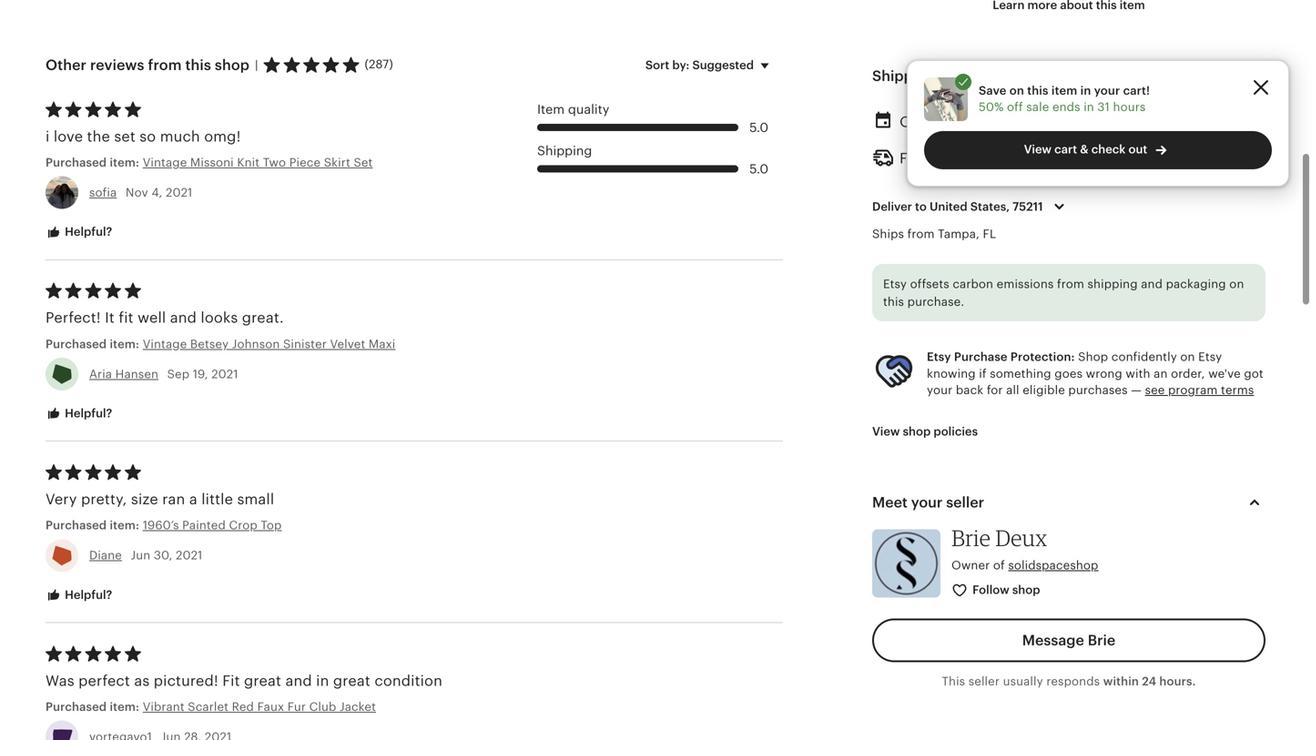 Task type: describe. For each thing, give the bounding box(es) containing it.
nov
[[126, 186, 148, 200]]

brie deux owner of solidspaceshop
[[952, 525, 1099, 572]]

if
[[979, 367, 987, 381]]

etsy for etsy offsets carbon emissions from shipping and packaging on this purchase.
[[884, 277, 907, 291]]

we've
[[1209, 367, 1241, 381]]

betsey
[[190, 337, 229, 351]]

deux
[[996, 525, 1048, 552]]

something
[[990, 367, 1052, 381]]

diane
[[89, 549, 122, 563]]

ships
[[873, 227, 905, 241]]

item: for as
[[110, 700, 139, 714]]

goes
[[1055, 367, 1083, 381]]

0 horizontal spatial from
[[148, 57, 182, 73]]

4,
[[152, 186, 163, 200]]

aria
[[89, 367, 112, 381]]

on inside etsy offsets carbon emissions from shipping and packaging on this purchase.
[[1230, 277, 1245, 291]]

on inside shop confidently on etsy knowing if something goes wrong with an order, we've got your back for all eligible purchases —
[[1181, 350, 1196, 364]]

fit
[[119, 310, 134, 326]]

on inside the save on this item in your cart! 50% off sale ends in 31 hours
[[1010, 84, 1025, 97]]

item: for size
[[110, 519, 139, 533]]

solidspaceshop link
[[1009, 559, 1099, 572]]

policies inside view shop policies button
[[934, 425, 978, 438]]

all
[[1007, 384, 1020, 397]]

return
[[969, 68, 1012, 84]]

jun
[[131, 549, 151, 563]]

save on this item in your cart! 50% off sale ends in 31 hours
[[979, 84, 1151, 114]]

seller inside dropdown button
[[947, 495, 985, 511]]

responds
[[1047, 675, 1101, 688]]

small
[[237, 491, 274, 508]]

terms
[[1222, 384, 1255, 397]]

dec
[[1057, 114, 1085, 130]]

it
[[105, 310, 115, 326]]

follow
[[973, 584, 1010, 597]]

confidently
[[1112, 350, 1178, 364]]

75211
[[1013, 200, 1044, 213]]

2021 for much
[[166, 186, 193, 200]]

meet
[[873, 495, 908, 511]]

19,
[[193, 367, 208, 381]]

view for view cart & check out
[[1024, 143, 1052, 156]]

vintage for and
[[143, 337, 187, 351]]

2 vertical spatial in
[[316, 673, 329, 689]]

50%
[[979, 100, 1004, 114]]

usually
[[1003, 675, 1044, 688]]

from inside etsy offsets carbon emissions from shipping and packaging on this purchase.
[[1058, 277, 1085, 291]]

31
[[1098, 100, 1110, 114]]

fit
[[222, 673, 240, 689]]

sort by: suggested
[[646, 58, 754, 72]]

helpful? for it
[[62, 407, 112, 420]]

shipping for shipping and return policies
[[873, 68, 936, 84]]

purchased for it
[[46, 337, 107, 351]]

(287)
[[365, 57, 393, 71]]

tampa,
[[938, 227, 980, 241]]

helpful? button for love
[[32, 216, 126, 249]]

5.0 for item quality
[[750, 120, 769, 135]]

2 great from the left
[[333, 673, 371, 689]]

1 horizontal spatial to
[[990, 114, 1004, 130]]

very
[[46, 491, 77, 508]]

your inside shop confidently on etsy knowing if something goes wrong with an order, we've got your back for all eligible purchases —
[[927, 384, 953, 397]]

carbon
[[953, 277, 994, 291]]

as
[[134, 673, 150, 689]]

size
[[131, 491, 158, 508]]

get
[[1008, 114, 1032, 130]]

order,
[[1171, 367, 1206, 381]]

other reviews from this shop
[[46, 57, 250, 73]]

reviews
[[90, 57, 144, 73]]

30,
[[154, 549, 173, 563]]

purchased item: vintage missoni knit two piece skirt set
[[46, 156, 373, 169]]

sort
[[646, 58, 670, 72]]

this seller usually responds within 24 hours.
[[942, 675, 1197, 688]]

scarlet
[[188, 700, 229, 714]]

by:
[[673, 58, 690, 72]]

sale
[[1027, 100, 1050, 114]]

free shipping
[[900, 150, 997, 167]]

well
[[138, 310, 166, 326]]

message brie button
[[873, 619, 1266, 662]]

order today to get by dec 16-29
[[900, 114, 1127, 130]]

etsy purchase protection:
[[927, 350, 1075, 364]]

fur
[[288, 700, 306, 714]]

purchase
[[954, 350, 1008, 364]]

shop confidently on etsy knowing if something goes wrong with an order, we've got your back for all eligible purchases —
[[927, 350, 1264, 397]]

much
[[160, 128, 200, 145]]

an
[[1154, 367, 1168, 381]]

ends
[[1053, 100, 1081, 114]]

shipping and return policies button
[[856, 54, 1283, 98]]

packaging
[[1166, 277, 1227, 291]]

purchased item: vibrant scarlet red faux fur club jacket
[[46, 700, 376, 714]]

velvet
[[330, 337, 366, 351]]

29
[[1109, 114, 1127, 130]]

this inside the save on this item in your cart! 50% off sale ends in 31 hours
[[1028, 84, 1049, 97]]

other
[[46, 57, 87, 73]]

hours
[[1114, 100, 1146, 114]]

view shop policies button
[[859, 415, 992, 448]]

deliver to united states, 75211
[[873, 200, 1044, 213]]

and inside dropdown button
[[939, 68, 966, 84]]

two
[[263, 156, 286, 169]]

cart
[[1055, 143, 1078, 156]]

shop for follow shop
[[1013, 584, 1041, 597]]

offsets
[[911, 277, 950, 291]]

1960's
[[143, 519, 179, 533]]

dec 16-29 button
[[1057, 109, 1127, 135]]

helpful? for pretty,
[[62, 588, 112, 602]]

1 vertical spatial in
[[1084, 100, 1095, 114]]

jacket
[[340, 700, 376, 714]]

sofia
[[89, 186, 117, 200]]



Task type: locate. For each thing, give the bounding box(es) containing it.
0 vertical spatial to
[[990, 114, 1004, 130]]

2 horizontal spatial on
[[1230, 277, 1245, 291]]

1 vertical spatial brie
[[1088, 632, 1116, 649]]

message brie
[[1023, 632, 1116, 649]]

1 vertical spatial 5.0
[[750, 162, 769, 176]]

etsy up knowing
[[927, 350, 952, 364]]

shop down knowing
[[903, 425, 931, 438]]

and inside etsy offsets carbon emissions from shipping and packaging on this purchase.
[[1142, 277, 1163, 291]]

0 horizontal spatial etsy
[[884, 277, 907, 291]]

meet your seller button
[[856, 481, 1283, 525]]

your right meet at the bottom
[[912, 495, 943, 511]]

to left the united in the top of the page
[[915, 200, 927, 213]]

item: for fit
[[110, 337, 139, 351]]

policies down back
[[934, 425, 978, 438]]

club
[[309, 700, 336, 714]]

i love the set so much omg!
[[46, 128, 241, 145]]

0 vertical spatial shipping
[[935, 150, 997, 167]]

set
[[114, 128, 136, 145]]

0 horizontal spatial shipping
[[935, 150, 997, 167]]

5.0 for shipping
[[750, 162, 769, 176]]

on right 'packaging'
[[1230, 277, 1245, 291]]

item: down as
[[110, 700, 139, 714]]

and right well
[[170, 310, 197, 326]]

0 horizontal spatial brie
[[952, 525, 991, 552]]

free
[[900, 150, 931, 167]]

shipping down item quality
[[537, 144, 592, 158]]

on up off
[[1010, 84, 1025, 97]]

policies inside shipping and return policies dropdown button
[[1016, 68, 1070, 84]]

seller right 'this'
[[969, 675, 1000, 688]]

out
[[1129, 143, 1148, 156]]

helpful? down aria
[[62, 407, 112, 420]]

2 vertical spatial on
[[1181, 350, 1196, 364]]

1 horizontal spatial shipping
[[873, 68, 936, 84]]

2 5.0 from the top
[[750, 162, 769, 176]]

so
[[140, 128, 156, 145]]

0 vertical spatial helpful?
[[62, 225, 112, 239]]

shop for view shop policies
[[903, 425, 931, 438]]

item
[[537, 102, 565, 117]]

shipping up shop
[[1088, 277, 1138, 291]]

perfect!
[[46, 310, 101, 326]]

faux
[[257, 700, 284, 714]]

1 vertical spatial to
[[915, 200, 927, 213]]

0 vertical spatial 2021
[[166, 186, 193, 200]]

red
[[232, 700, 254, 714]]

2 vertical spatial 2021
[[176, 549, 203, 563]]

purchase.
[[908, 295, 965, 309]]

1 vertical spatial from
[[908, 227, 935, 241]]

3 helpful? button from the top
[[32, 579, 126, 613]]

0 vertical spatial on
[[1010, 84, 1025, 97]]

great.
[[242, 310, 284, 326]]

4 purchased from the top
[[46, 700, 107, 714]]

sofia link
[[89, 186, 117, 200]]

your inside the save on this item in your cart! 50% off sale ends in 31 hours
[[1095, 84, 1121, 97]]

1 horizontal spatial view
[[1024, 143, 1052, 156]]

deliver
[[873, 200, 913, 213]]

2 helpful? button from the top
[[32, 397, 126, 431]]

2 vertical spatial your
[[912, 495, 943, 511]]

suggested
[[693, 58, 754, 72]]

shop left |
[[215, 57, 250, 73]]

brie inside button
[[1088, 632, 1116, 649]]

see program terms link
[[1146, 384, 1255, 397]]

back
[[956, 384, 984, 397]]

this up sale
[[1028, 84, 1049, 97]]

perfect
[[78, 673, 130, 689]]

2 horizontal spatial this
[[1028, 84, 1049, 97]]

2 purchased from the top
[[46, 337, 107, 351]]

1 vertical spatial shipping
[[537, 144, 592, 158]]

item: down fit
[[110, 337, 139, 351]]

0 vertical spatial helpful? button
[[32, 216, 126, 249]]

helpful? button down aria
[[32, 397, 126, 431]]

&
[[1081, 143, 1089, 156]]

hours.
[[1160, 675, 1197, 688]]

this left purchase.
[[884, 295, 905, 309]]

item: down set
[[110, 156, 139, 169]]

0 horizontal spatial to
[[915, 200, 927, 213]]

item
[[1052, 84, 1078, 97]]

pictured!
[[154, 673, 218, 689]]

0 vertical spatial shop
[[215, 57, 250, 73]]

see
[[1146, 384, 1165, 397]]

sort by: suggested button
[[632, 46, 790, 84]]

from right the 'reviews'
[[148, 57, 182, 73]]

i
[[46, 128, 50, 145]]

etsy inside etsy offsets carbon emissions from shipping and packaging on this purchase.
[[884, 277, 907, 291]]

shipping and return policies
[[873, 68, 1070, 84]]

1 horizontal spatial etsy
[[927, 350, 952, 364]]

helpful? button for it
[[32, 397, 126, 431]]

pretty,
[[81, 491, 127, 508]]

in up club
[[316, 673, 329, 689]]

painted
[[182, 519, 226, 533]]

from
[[148, 57, 182, 73], [908, 227, 935, 241], [1058, 277, 1085, 291]]

etsy left offsets
[[884, 277, 907, 291]]

vibrant
[[143, 700, 185, 714]]

check
[[1092, 143, 1126, 156]]

1 vertical spatial helpful?
[[62, 407, 112, 420]]

0 vertical spatial in
[[1081, 84, 1092, 97]]

view
[[1024, 143, 1052, 156], [873, 425, 900, 438]]

2 horizontal spatial etsy
[[1199, 350, 1223, 364]]

view cart & check out link
[[925, 131, 1273, 170]]

see program terms
[[1146, 384, 1255, 397]]

0 vertical spatial 5.0
[[750, 120, 769, 135]]

2021 right 4,
[[166, 186, 193, 200]]

this inside etsy offsets carbon emissions from shipping and packaging on this purchase.
[[884, 295, 905, 309]]

your down knowing
[[927, 384, 953, 397]]

on up order,
[[1181, 350, 1196, 364]]

vibrant scarlet red faux fur club jacket link
[[143, 699, 512, 716]]

0 vertical spatial view
[[1024, 143, 1052, 156]]

to left get
[[990, 114, 1004, 130]]

within
[[1104, 675, 1140, 688]]

brie up within
[[1088, 632, 1116, 649]]

2 horizontal spatial shop
[[1013, 584, 1041, 597]]

etsy for etsy purchase protection:
[[927, 350, 952, 364]]

2021
[[166, 186, 193, 200], [212, 367, 238, 381], [176, 549, 203, 563]]

this
[[185, 57, 211, 73], [1028, 84, 1049, 97], [884, 295, 905, 309]]

your inside dropdown button
[[912, 495, 943, 511]]

view for view shop policies
[[873, 425, 900, 438]]

shipping for shipping
[[537, 144, 592, 158]]

ran
[[162, 491, 185, 508]]

brie
[[952, 525, 991, 552], [1088, 632, 1116, 649]]

shipping inside dropdown button
[[873, 68, 936, 84]]

2 helpful? from the top
[[62, 407, 112, 420]]

0 vertical spatial seller
[[947, 495, 985, 511]]

1 vertical spatial seller
[[969, 675, 1000, 688]]

0 horizontal spatial policies
[[934, 425, 978, 438]]

2 horizontal spatial from
[[1058, 277, 1085, 291]]

0 vertical spatial from
[[148, 57, 182, 73]]

2 vintage from the top
[[143, 337, 187, 351]]

1 vertical spatial shop
[[903, 425, 931, 438]]

this left |
[[185, 57, 211, 73]]

2 vertical spatial helpful?
[[62, 588, 112, 602]]

sinister
[[283, 337, 327, 351]]

1 vertical spatial 2021
[[212, 367, 238, 381]]

2 vertical spatial shop
[[1013, 584, 1041, 597]]

purchased for perfect
[[46, 700, 107, 714]]

1 horizontal spatial brie
[[1088, 632, 1116, 649]]

from right ships
[[908, 227, 935, 241]]

states,
[[971, 200, 1010, 213]]

1 vertical spatial on
[[1230, 277, 1245, 291]]

to inside dropdown button
[[915, 200, 927, 213]]

1 horizontal spatial great
[[333, 673, 371, 689]]

1 horizontal spatial shop
[[903, 425, 931, 438]]

brie deux image
[[873, 530, 941, 598]]

purchased for pretty,
[[46, 519, 107, 533]]

diane jun 30, 2021
[[89, 549, 203, 563]]

deliver to united states, 75211 button
[[859, 188, 1084, 226]]

1 purchased from the top
[[46, 156, 107, 169]]

brie inside brie deux owner of solidspaceshop
[[952, 525, 991, 552]]

1 horizontal spatial policies
[[1016, 68, 1070, 84]]

shop inside button
[[903, 425, 931, 438]]

view inside button
[[873, 425, 900, 438]]

2021 right 30,
[[176, 549, 203, 563]]

purchased down love
[[46, 156, 107, 169]]

great up jacket on the left bottom
[[333, 673, 371, 689]]

helpful? down sofia
[[62, 225, 112, 239]]

1 horizontal spatial shipping
[[1088, 277, 1138, 291]]

item: for the
[[110, 156, 139, 169]]

1 vertical spatial helpful? button
[[32, 397, 126, 431]]

helpful? down diane link on the bottom of page
[[62, 588, 112, 602]]

cart!
[[1124, 84, 1151, 97]]

purchased down perfect!
[[46, 337, 107, 351]]

sofia nov 4, 2021
[[89, 186, 193, 200]]

0 vertical spatial this
[[185, 57, 211, 73]]

policies
[[1016, 68, 1070, 84], [934, 425, 978, 438]]

condition
[[375, 673, 443, 689]]

crop
[[229, 519, 258, 533]]

solidspaceshop
[[1009, 559, 1099, 572]]

helpful? button for pretty,
[[32, 579, 126, 613]]

0 vertical spatial brie
[[952, 525, 991, 552]]

shipping down "today"
[[935, 150, 997, 167]]

0 horizontal spatial shipping
[[537, 144, 592, 158]]

0 vertical spatial policies
[[1016, 68, 1070, 84]]

shipping inside etsy offsets carbon emissions from shipping and packaging on this purchase.
[[1088, 277, 1138, 291]]

owner
[[952, 559, 990, 572]]

3 purchased from the top
[[46, 519, 107, 533]]

seller up owner
[[947, 495, 985, 511]]

purchased down "very" on the bottom left
[[46, 519, 107, 533]]

brie up owner
[[952, 525, 991, 552]]

skirt
[[324, 156, 351, 169]]

1 vertical spatial view
[[873, 425, 900, 438]]

a
[[189, 491, 198, 508]]

vintage down much
[[143, 156, 187, 169]]

2021 right 19,
[[212, 367, 238, 381]]

1 horizontal spatial this
[[884, 295, 905, 309]]

view up meet at the bottom
[[873, 425, 900, 438]]

1 helpful? from the top
[[62, 225, 112, 239]]

etsy offsets carbon emissions from shipping and packaging on this purchase.
[[884, 277, 1245, 309]]

0 horizontal spatial view
[[873, 425, 900, 438]]

quality
[[568, 102, 610, 117]]

1 vertical spatial policies
[[934, 425, 978, 438]]

and left return
[[939, 68, 966, 84]]

and left 'packaging'
[[1142, 277, 1163, 291]]

0 horizontal spatial this
[[185, 57, 211, 73]]

purchased item: vintage betsey johnson sinister velvet maxi
[[46, 337, 396, 351]]

in right 'item'
[[1081, 84, 1092, 97]]

helpful?
[[62, 225, 112, 239], [62, 407, 112, 420], [62, 588, 112, 602]]

2 item: from the top
[[110, 337, 139, 351]]

1 horizontal spatial on
[[1181, 350, 1196, 364]]

3 item: from the top
[[110, 519, 139, 533]]

aria hansen link
[[89, 367, 159, 381]]

helpful? button down diane link on the bottom of page
[[32, 579, 126, 613]]

looks
[[201, 310, 238, 326]]

johnson
[[232, 337, 280, 351]]

1 vertical spatial vintage
[[143, 337, 187, 351]]

purchases
[[1069, 384, 1128, 397]]

missoni
[[190, 156, 234, 169]]

2 vertical spatial this
[[884, 295, 905, 309]]

in
[[1081, 84, 1092, 97], [1084, 100, 1095, 114], [316, 673, 329, 689]]

0 vertical spatial vintage
[[143, 156, 187, 169]]

united
[[930, 200, 968, 213]]

1 great from the left
[[244, 673, 282, 689]]

item: down the size
[[110, 519, 139, 533]]

0 vertical spatial your
[[1095, 84, 1121, 97]]

and up fur
[[286, 673, 312, 689]]

helpful? for love
[[62, 225, 112, 239]]

shipping up order
[[873, 68, 936, 84]]

omg!
[[204, 128, 241, 145]]

view shop policies
[[873, 425, 978, 438]]

1 horizontal spatial from
[[908, 227, 935, 241]]

1 5.0 from the top
[[750, 120, 769, 135]]

knit
[[237, 156, 260, 169]]

1960's painted crop top link
[[143, 518, 512, 534]]

great up faux
[[244, 673, 282, 689]]

perfect! it fit well and looks great.
[[46, 310, 284, 326]]

1 vertical spatial your
[[927, 384, 953, 397]]

2021 for little
[[176, 549, 203, 563]]

your up the 31
[[1095, 84, 1121, 97]]

4 item: from the top
[[110, 700, 139, 714]]

etsy inside shop confidently on etsy knowing if something goes wrong with an order, we've got your back for all eligible purchases —
[[1199, 350, 1223, 364]]

1 vertical spatial this
[[1028, 84, 1049, 97]]

purchased down "was"
[[46, 700, 107, 714]]

the
[[87, 128, 110, 145]]

2 vertical spatial from
[[1058, 277, 1085, 291]]

ships from tampa, fl
[[873, 227, 997, 241]]

on
[[1010, 84, 1025, 97], [1230, 277, 1245, 291], [1181, 350, 1196, 364]]

shop inside button
[[1013, 584, 1041, 597]]

of
[[994, 559, 1005, 572]]

vintage for so
[[143, 156, 187, 169]]

in left the 31
[[1084, 100, 1095, 114]]

purchased for love
[[46, 156, 107, 169]]

0 horizontal spatial on
[[1010, 84, 1025, 97]]

from right emissions
[[1058, 277, 1085, 291]]

0 horizontal spatial shop
[[215, 57, 250, 73]]

3 helpful? from the top
[[62, 588, 112, 602]]

1 helpful? button from the top
[[32, 216, 126, 249]]

2 vertical spatial helpful? button
[[32, 579, 126, 613]]

policies up sale
[[1016, 68, 1070, 84]]

helpful? button down sofia
[[32, 216, 126, 249]]

etsy up 'we've'
[[1199, 350, 1223, 364]]

vintage down perfect! it fit well and looks great.
[[143, 337, 187, 351]]

this
[[942, 675, 966, 688]]

0 horizontal spatial great
[[244, 673, 282, 689]]

0 vertical spatial shipping
[[873, 68, 936, 84]]

1 item: from the top
[[110, 156, 139, 169]]

1 vertical spatial shipping
[[1088, 277, 1138, 291]]

view down by
[[1024, 143, 1052, 156]]

1 vintage from the top
[[143, 156, 187, 169]]

shop right "follow"
[[1013, 584, 1041, 597]]



Task type: vqa. For each thing, say whether or not it's contained in the screenshot.
Shop confidently on Etsy knowing if something goes wrong with an order, we've got your back for all eligible purchases —
yes



